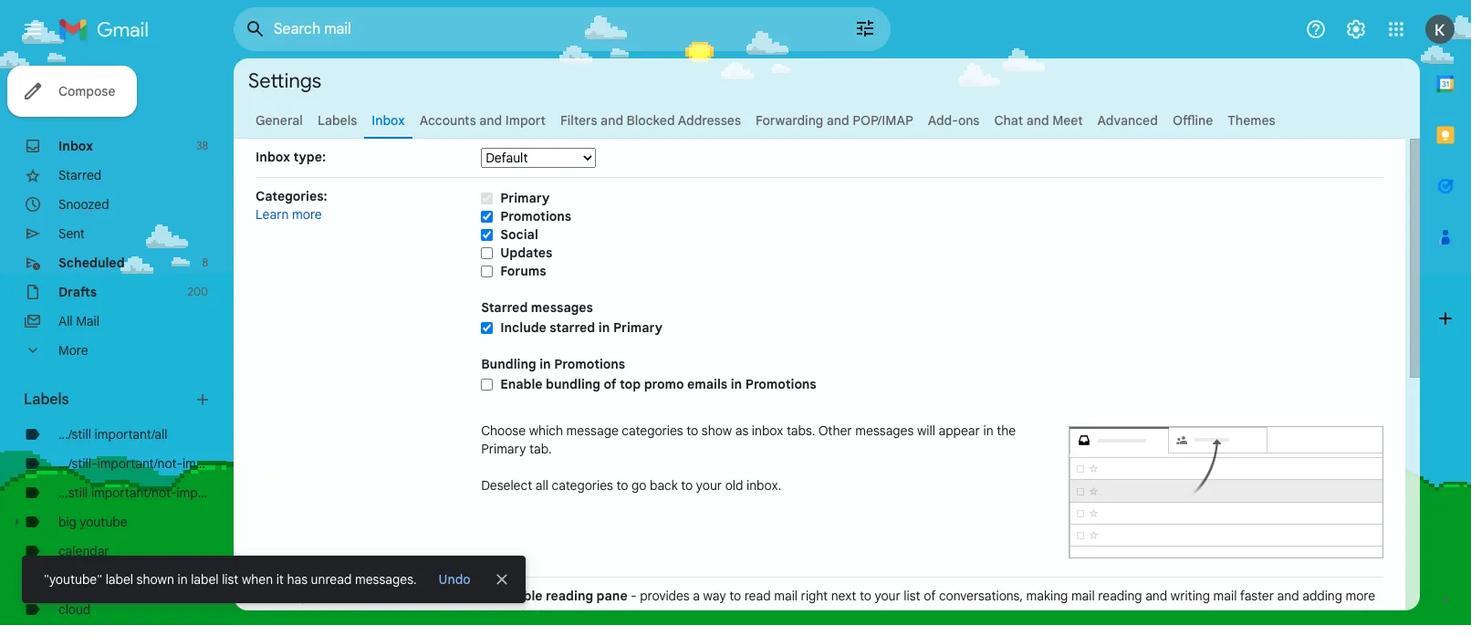 Task type: describe. For each thing, give the bounding box(es) containing it.
filters and blocked addresses link
[[560, 112, 741, 129]]

labels heading
[[24, 391, 194, 409]]

1 vertical spatial inbox link
[[58, 138, 93, 154]]

and for accounts
[[480, 112, 502, 129]]

important for ...still important/not-important
[[177, 485, 233, 501]]

categories inside choose which message categories to show as inbox tabs. other messages will appear in the primary tab.
[[622, 423, 683, 439]]

read
[[745, 588, 771, 604]]

1 label from the left
[[106, 571, 133, 588]]

adding
[[1303, 588, 1343, 604]]

offline link
[[1173, 112, 1213, 129]]

labels for labels heading
[[24, 391, 69, 409]]

snoozed
[[58, 196, 109, 213]]

learn more link
[[256, 206, 322, 223]]

more button
[[0, 336, 219, 365]]

settings image
[[1346, 18, 1367, 40]]

inbox.
[[747, 477, 782, 494]]

as
[[735, 423, 749, 439]]

more
[[58, 342, 88, 359]]

which
[[529, 423, 563, 439]]

compose button
[[7, 66, 137, 117]]

.../still-
[[58, 456, 97, 472]]

faster
[[1240, 588, 1274, 604]]

undo
[[439, 571, 471, 588]]

starred for starred link
[[58, 167, 102, 183]]

inbox
[[752, 423, 784, 439]]

accounts and import link
[[420, 112, 546, 129]]

filters
[[560, 112, 597, 129]]

38
[[196, 139, 208, 152]]

more inside categories: learn more
[[292, 206, 322, 223]]

tab.
[[529, 441, 552, 457]]

snoozed link
[[58, 196, 109, 213]]

1 horizontal spatial inbox
[[256, 149, 290, 165]]

0 vertical spatial primary
[[500, 190, 550, 206]]

labels for labels link
[[318, 112, 357, 129]]

Enable bundling of top promo emails in Promotions checkbox
[[481, 378, 493, 391]]

calendar
[[58, 543, 109, 560]]

import
[[506, 112, 546, 129]]

of inside - provides a way to read mail right next to your list of conversations, making mail reading and writing mail faster and adding more context.
[[924, 588, 936, 604]]

forums
[[500, 263, 546, 279]]

scheduled link
[[58, 255, 125, 271]]

accounts
[[420, 112, 476, 129]]

forwarding and pop/imap
[[756, 112, 914, 129]]

ons
[[958, 112, 980, 129]]

"youtube"
[[44, 571, 102, 588]]

messages.
[[355, 571, 417, 588]]

pane
[[597, 588, 628, 604]]

inbox type:
[[256, 149, 326, 165]]

drafts
[[58, 284, 97, 300]]

filters and blocked addresses
[[560, 112, 741, 129]]

forwarding and pop/imap link
[[756, 112, 914, 129]]

cash
[[116, 572, 143, 589]]

categories:
[[256, 188, 327, 204]]

writing
[[1171, 588, 1210, 604]]

more inside - provides a way to read mail right next to your list of conversations, making mail reading and writing mail faster and adding more context.
[[1346, 588, 1376, 604]]

car wash cash
[[58, 572, 143, 589]]

primary inside choose which message categories to show as inbox tabs. other messages will appear in the primary tab.
[[481, 441, 526, 457]]

.../still important/all
[[58, 426, 168, 443]]

message
[[567, 423, 619, 439]]

.../still-important/not-important
[[58, 456, 239, 472]]

meet
[[1053, 112, 1083, 129]]

alert containing "youtube" label shown in label list when it has unread messages.
[[22, 42, 1442, 603]]

0 horizontal spatial messages
[[531, 299, 593, 316]]

1 vertical spatial promotions
[[554, 356, 625, 372]]

1 reading from the left
[[546, 588, 593, 604]]

.../still important/all link
[[58, 426, 168, 443]]

other
[[819, 423, 852, 439]]

include
[[500, 319, 547, 336]]

8
[[202, 256, 208, 269]]

Updates checkbox
[[481, 246, 493, 260]]

enable for enable bundling of top promo emails in promotions
[[500, 376, 543, 393]]

your inside - provides a way to read mail right next to your list of conversations, making mail reading and writing mail faster and adding more context.
[[875, 588, 901, 604]]

settings
[[248, 68, 321, 93]]

type:
[[294, 149, 326, 165]]

social
[[500, 226, 538, 243]]

when
[[242, 571, 273, 588]]

accounts and import
[[420, 112, 546, 129]]

0 horizontal spatial your
[[696, 477, 722, 494]]

list inside 'alert'
[[222, 571, 239, 588]]

enable for enable reading pane
[[500, 588, 543, 604]]

to right the next
[[860, 588, 872, 604]]

blocked
[[627, 112, 675, 129]]

Forums checkbox
[[481, 265, 493, 278]]

old
[[725, 477, 743, 494]]

themes link
[[1228, 112, 1276, 129]]

back
[[650, 477, 678, 494]]

Include starred in Primary checkbox
[[481, 321, 493, 335]]

big youtube link
[[58, 514, 127, 530]]

bundling
[[546, 376, 601, 393]]

making
[[1027, 588, 1068, 604]]

car wash cash link
[[58, 572, 143, 589]]

in right shown
[[178, 571, 188, 588]]

starred for starred messages
[[481, 299, 528, 316]]

deselect
[[481, 477, 532, 494]]

Promotions checkbox
[[481, 210, 493, 223]]

learn
[[256, 206, 289, 223]]

1 vertical spatial categories
[[552, 477, 613, 494]]

go
[[632, 477, 647, 494]]

unread
[[311, 571, 352, 588]]

starred
[[550, 319, 595, 336]]

bundling
[[481, 356, 536, 372]]

and for chat
[[1027, 112, 1049, 129]]

messages inside choose which message categories to show as inbox tabs. other messages will appear in the primary tab.
[[856, 423, 914, 439]]

to right back
[[681, 477, 693, 494]]

support image
[[1305, 18, 1327, 40]]

a
[[693, 588, 700, 604]]



Task type: vqa. For each thing, say whether or not it's contained in the screenshot.
All Mail link
yes



Task type: locate. For each thing, give the bounding box(es) containing it.
labels up .../still
[[24, 391, 69, 409]]

all mail link
[[58, 313, 99, 330]]

sent
[[58, 225, 85, 242]]

1 vertical spatial starred
[[481, 299, 528, 316]]

0 vertical spatial important/not-
[[97, 456, 182, 472]]

2 enable from the top
[[500, 588, 543, 604]]

label
[[106, 571, 133, 588], [191, 571, 219, 588]]

cloud
[[58, 602, 91, 618]]

reading
[[256, 588, 306, 604]]

important up ...still important/not-important link
[[182, 456, 239, 472]]

0 horizontal spatial reading
[[546, 588, 593, 604]]

inbox inside labels navigation
[[58, 138, 93, 154]]

0 horizontal spatial label
[[106, 571, 133, 588]]

"youtube" label shown in label list when it has unread messages.
[[44, 571, 417, 588]]

important down .../still-important/not-important link
[[177, 485, 233, 501]]

...still important/not-important link
[[58, 485, 233, 501]]

1 vertical spatial your
[[875, 588, 901, 604]]

advanced
[[1098, 112, 1158, 129]]

has
[[287, 571, 308, 588]]

in up bundling
[[540, 356, 551, 372]]

your right the next
[[875, 588, 901, 604]]

starred up include starred in primary option
[[481, 299, 528, 316]]

1 vertical spatial labels
[[24, 391, 69, 409]]

and right faster
[[1278, 588, 1300, 604]]

offline
[[1173, 112, 1213, 129]]

general link
[[256, 112, 303, 129]]

mail left faster
[[1214, 588, 1237, 604]]

show
[[702, 423, 732, 439]]

to left go
[[617, 477, 628, 494]]

2 label from the left
[[191, 571, 219, 588]]

1 vertical spatial messages
[[856, 423, 914, 439]]

...still
[[58, 485, 88, 501]]

1 enable from the top
[[500, 376, 543, 393]]

messages up "starred"
[[531, 299, 593, 316]]

inbox link up starred link
[[58, 138, 93, 154]]

- provides a way to read mail right next to your list of conversations, making mail reading and writing mail faster and adding more context.
[[500, 588, 1376, 623]]

promotions up the inbox on the right of the page
[[746, 376, 817, 393]]

0 vertical spatial more
[[292, 206, 322, 223]]

mail right the making
[[1072, 588, 1095, 604]]

your left old
[[696, 477, 722, 494]]

0 vertical spatial your
[[696, 477, 722, 494]]

0 vertical spatial messages
[[531, 299, 593, 316]]

and left pop/imap
[[827, 112, 850, 129]]

and for forwarding
[[827, 112, 850, 129]]

primary down choose
[[481, 441, 526, 457]]

of left top
[[604, 376, 617, 393]]

it
[[276, 571, 284, 588]]

1 vertical spatial of
[[924, 588, 936, 604]]

primary up top
[[613, 319, 663, 336]]

undo link
[[431, 563, 478, 596]]

0 vertical spatial promotions
[[500, 208, 572, 225]]

enable down bundling
[[500, 376, 543, 393]]

enable up context.
[[500, 588, 543, 604]]

important/not- up ...still important/not-important link
[[97, 456, 182, 472]]

2 horizontal spatial inbox
[[372, 112, 405, 129]]

list inside - provides a way to read mail right next to your list of conversations, making mail reading and writing mail faster and adding more context.
[[904, 588, 921, 604]]

enable reading pane
[[500, 588, 628, 604]]

0 horizontal spatial categories
[[552, 477, 613, 494]]

to inside choose which message categories to show as inbox tabs. other messages will appear in the primary tab.
[[687, 423, 699, 439]]

0 vertical spatial enable
[[500, 376, 543, 393]]

right
[[801, 588, 828, 604]]

1 horizontal spatial starred
[[481, 299, 528, 316]]

reading
[[546, 588, 593, 604], [1098, 588, 1142, 604]]

tab list
[[1420, 58, 1472, 560]]

label left shown
[[106, 571, 133, 588]]

more down categories:
[[292, 206, 322, 223]]

1 horizontal spatial inbox link
[[372, 112, 405, 129]]

important
[[182, 456, 239, 472], [177, 485, 233, 501]]

0 horizontal spatial of
[[604, 376, 617, 393]]

starred up snoozed
[[58, 167, 102, 183]]

1 horizontal spatial reading
[[1098, 588, 1142, 604]]

2 mail from the left
[[1072, 588, 1095, 604]]

1 horizontal spatial labels
[[318, 112, 357, 129]]

scheduled
[[58, 255, 125, 271]]

mail
[[76, 313, 99, 330]]

mail right read
[[774, 588, 798, 604]]

to right way
[[730, 588, 741, 604]]

promotions up social
[[500, 208, 572, 225]]

important for .../still-important/not-important
[[182, 456, 239, 472]]

1 vertical spatial primary
[[613, 319, 663, 336]]

list right the next
[[904, 588, 921, 604]]

enable bundling of top promo emails in promotions
[[500, 376, 817, 393]]

important/not- for ...still
[[91, 485, 177, 501]]

1 horizontal spatial messages
[[856, 423, 914, 439]]

promotions up bundling
[[554, 356, 625, 372]]

and for filters
[[601, 112, 624, 129]]

starred link
[[58, 167, 102, 183]]

drafts link
[[58, 284, 97, 300]]

calendar link
[[58, 543, 109, 560]]

more right adding
[[1346, 588, 1376, 604]]

labels navigation
[[0, 58, 239, 625]]

labels inside navigation
[[24, 391, 69, 409]]

in left the
[[984, 423, 994, 439]]

important/not-
[[97, 456, 182, 472], [91, 485, 177, 501]]

and right chat
[[1027, 112, 1049, 129]]

and right "filters"
[[601, 112, 624, 129]]

2 vertical spatial primary
[[481, 441, 526, 457]]

and left writing
[[1146, 588, 1168, 604]]

wash
[[82, 572, 112, 589]]

inbox right labels link
[[372, 112, 405, 129]]

labels link
[[318, 112, 357, 129]]

youtube
[[80, 514, 127, 530]]

provides
[[640, 588, 690, 604]]

cloud link
[[58, 602, 91, 618]]

sent link
[[58, 225, 85, 242]]

in inside choose which message categories to show as inbox tabs. other messages will appear in the primary tab.
[[984, 423, 994, 439]]

starred messages
[[481, 299, 593, 316]]

1 vertical spatial important
[[177, 485, 233, 501]]

Search mail text field
[[274, 20, 803, 38]]

1 vertical spatial enable
[[500, 588, 543, 604]]

0 vertical spatial labels
[[318, 112, 357, 129]]

gmail image
[[58, 11, 158, 47]]

1 horizontal spatial mail
[[1072, 588, 1095, 604]]

0 vertical spatial of
[[604, 376, 617, 393]]

main menu image
[[22, 18, 44, 40]]

pane:
[[310, 588, 345, 604]]

to left 'show'
[[687, 423, 699, 439]]

inbox left type:
[[256, 149, 290, 165]]

of left conversations,
[[924, 588, 936, 604]]

context.
[[500, 606, 547, 623]]

enable
[[500, 376, 543, 393], [500, 588, 543, 604]]

0 horizontal spatial labels
[[24, 391, 69, 409]]

in right emails
[[731, 376, 742, 393]]

and left the import on the top left of the page
[[480, 112, 502, 129]]

will
[[917, 423, 936, 439]]

chat and meet link
[[994, 112, 1083, 129]]

inbox up starred link
[[58, 138, 93, 154]]

themes
[[1228, 112, 1276, 129]]

0 vertical spatial starred
[[58, 167, 102, 183]]

0 vertical spatial important
[[182, 456, 239, 472]]

reading left pane
[[546, 588, 593, 604]]

1 vertical spatial more
[[1346, 588, 1376, 604]]

reading inside - provides a way to read mail right next to your list of conversations, making mail reading and writing mail faster and adding more context.
[[1098, 588, 1142, 604]]

0 horizontal spatial inbox
[[58, 138, 93, 154]]

0 horizontal spatial more
[[292, 206, 322, 223]]

shown
[[137, 571, 174, 588]]

0 horizontal spatial starred
[[58, 167, 102, 183]]

categories
[[622, 423, 683, 439], [552, 477, 613, 494]]

0 vertical spatial categories
[[622, 423, 683, 439]]

chat
[[994, 112, 1023, 129]]

categories down the enable bundling of top promo emails in promotions
[[622, 423, 683, 439]]

important/not- for .../still-
[[97, 456, 182, 472]]

2 horizontal spatial mail
[[1214, 588, 1237, 604]]

0 horizontal spatial list
[[222, 571, 239, 588]]

advanced link
[[1098, 112, 1158, 129]]

choose
[[481, 423, 526, 439]]

compose
[[58, 83, 115, 100]]

2 reading from the left
[[1098, 588, 1142, 604]]

messages
[[531, 299, 593, 316], [856, 423, 914, 439]]

tabs.
[[787, 423, 816, 439]]

categories right all
[[552, 477, 613, 494]]

add-
[[928, 112, 958, 129]]

1 horizontal spatial more
[[1346, 588, 1376, 604]]

.../still-important/not-important link
[[58, 456, 239, 472]]

all
[[58, 313, 73, 330]]

2 vertical spatial promotions
[[746, 376, 817, 393]]

messages left will
[[856, 423, 914, 439]]

1 vertical spatial important/not-
[[91, 485, 177, 501]]

3 mail from the left
[[1214, 588, 1237, 604]]

0 horizontal spatial inbox link
[[58, 138, 93, 154]]

1 horizontal spatial your
[[875, 588, 901, 604]]

emails
[[687, 376, 728, 393]]

important/not- down .../still-important/not-important link
[[91, 485, 177, 501]]

None checkbox
[[481, 590, 493, 603]]

...still important/not-important
[[58, 485, 233, 501]]

list left when
[[222, 571, 239, 588]]

forwarding
[[756, 112, 824, 129]]

reading left writing
[[1098, 588, 1142, 604]]

way
[[703, 588, 726, 604]]

list
[[222, 571, 239, 588], [904, 588, 921, 604]]

Primary checkbox
[[481, 192, 493, 205]]

label right shown
[[191, 571, 219, 588]]

starred inside labels navigation
[[58, 167, 102, 183]]

add-ons link
[[928, 112, 980, 129]]

labels up type:
[[318, 112, 357, 129]]

1 horizontal spatial categories
[[622, 423, 683, 439]]

1 horizontal spatial label
[[191, 571, 219, 588]]

None search field
[[234, 7, 891, 51]]

next
[[831, 588, 857, 604]]

inbox link
[[372, 112, 405, 129], [58, 138, 93, 154]]

reading pane:
[[256, 588, 345, 604]]

pop/imap
[[853, 112, 914, 129]]

advanced search options image
[[847, 10, 884, 47]]

0 vertical spatial inbox link
[[372, 112, 405, 129]]

Social checkbox
[[481, 228, 493, 242]]

inbox link right labels link
[[372, 112, 405, 129]]

addresses
[[678, 112, 741, 129]]

primary up social
[[500, 190, 550, 206]]

1 mail from the left
[[774, 588, 798, 604]]

1 horizontal spatial list
[[904, 588, 921, 604]]

alert
[[22, 42, 1442, 603]]

general
[[256, 112, 303, 129]]

search mail image
[[239, 13, 272, 46]]

1 horizontal spatial of
[[924, 588, 936, 604]]

big
[[58, 514, 76, 530]]

more
[[292, 206, 322, 223], [1346, 588, 1376, 604]]

in right "starred"
[[599, 319, 610, 336]]

0 horizontal spatial mail
[[774, 588, 798, 604]]

choose which message categories to show as inbox tabs. other messages will appear in the primary tab.
[[481, 423, 1016, 457]]



